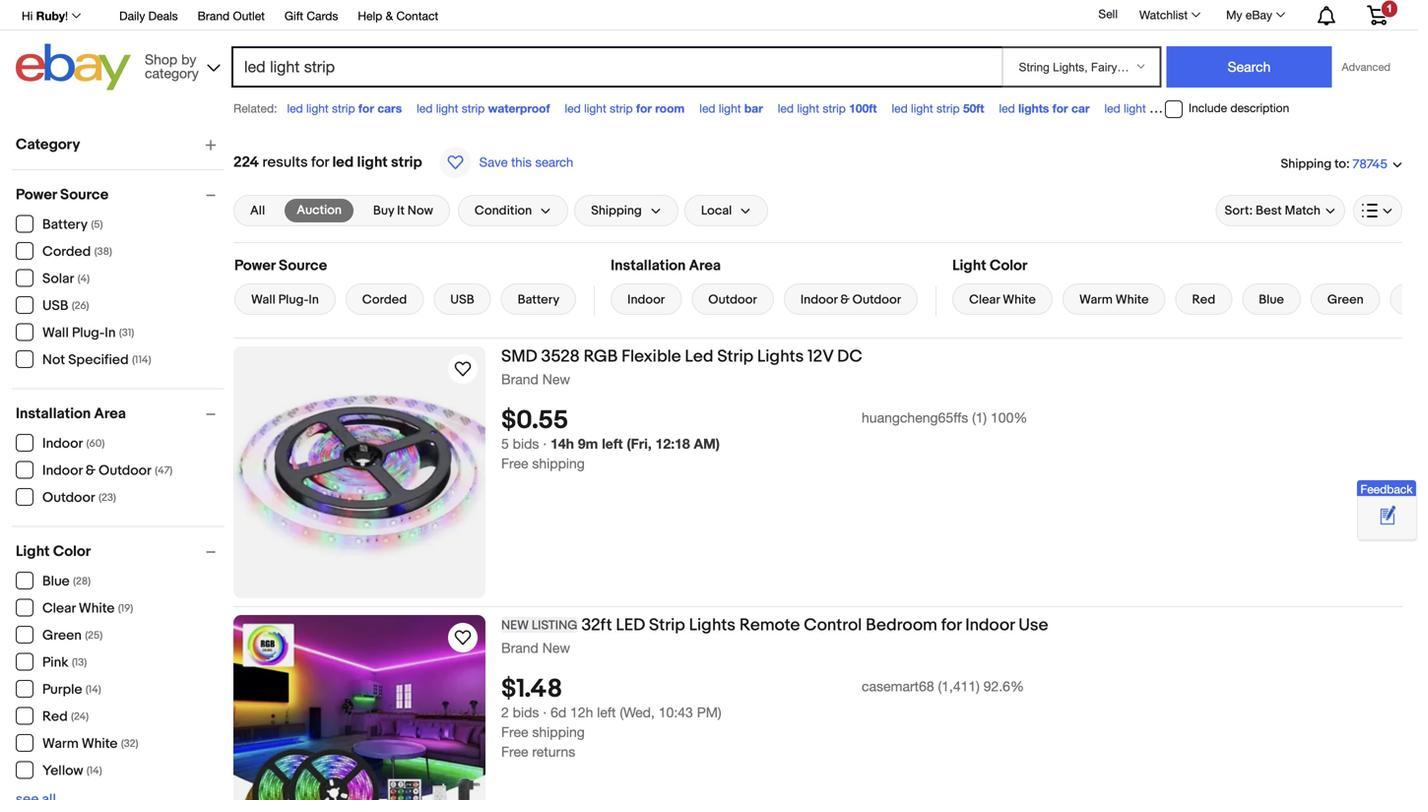 Task type: vqa. For each thing, say whether or not it's contained in the screenshot.
the (14)
yes



Task type: locate. For each thing, give the bounding box(es) containing it.
daily deals link
[[119, 6, 178, 28]]

led
[[685, 347, 714, 367]]

0 vertical spatial plug-
[[278, 293, 309, 308]]

ebay
[[1246, 8, 1273, 22]]

0 vertical spatial green
[[1328, 293, 1364, 308]]

deals
[[148, 9, 178, 23]]

blue (28)
[[42, 574, 91, 591]]

usb left (26)
[[42, 298, 68, 315]]

white up 'smd 3528 rgb flexible led strip lights 12v dc' link on the top of page
[[1003, 293, 1036, 308]]

in inside main content
[[309, 293, 319, 308]]

1 horizontal spatial power
[[234, 257, 276, 275]]

blue right red link
[[1259, 293, 1284, 308]]

installation area
[[611, 257, 721, 275], [16, 405, 126, 423]]

battery
[[42, 217, 88, 233], [518, 293, 560, 308]]

outdoor
[[709, 293, 757, 308], [853, 293, 902, 308], [99, 463, 152, 480], [42, 490, 95, 507]]

clear up 'smd 3528 rgb flexible led strip lights 12v dc' link on the top of page
[[970, 293, 1000, 308]]

0 horizontal spatial red
[[42, 709, 68, 726]]

strip left outdoor
[[1150, 101, 1173, 115]]

plug- for wall plug-in (31)
[[72, 325, 105, 342]]

0 vertical spatial lights
[[757, 347, 804, 367]]

usb up watch smd 3528 rgb flexible led strip lights 12v dc icon
[[450, 293, 475, 308]]

1 vertical spatial bids
[[513, 705, 539, 721]]

(24)
[[71, 711, 89, 724]]

indoor inside 'link'
[[628, 293, 665, 308]]

1 horizontal spatial in
[[309, 293, 319, 308]]

power up wall plug-in link
[[234, 257, 276, 275]]

1 horizontal spatial color
[[990, 257, 1028, 275]]

installation area inside main content
[[611, 257, 721, 275]]

shipping inside shipping to : 78745
[[1281, 156, 1332, 172]]

sell
[[1099, 7, 1118, 21]]

0 horizontal spatial light color
[[16, 543, 91, 561]]

auction
[[297, 203, 342, 218]]

light for led light strip for room
[[584, 101, 607, 115]]

free down 2
[[501, 725, 528, 741]]

plug- inside main content
[[278, 293, 309, 308]]

0 vertical spatial in
[[309, 293, 319, 308]]

1 vertical spatial shipping
[[532, 725, 585, 741]]

1 vertical spatial warm
[[42, 736, 79, 753]]

bids inside huangcheng65ffs (1) 100% 5 bids · 14h 9m left (fri, 12:18 am) free shipping
[[513, 436, 539, 452]]

1 horizontal spatial lights
[[757, 347, 804, 367]]

1 vertical spatial power
[[234, 257, 276, 275]]

0 vertical spatial battery
[[42, 217, 88, 233]]

clear inside "clear white" link
[[970, 293, 1000, 308]]

(4)
[[78, 273, 90, 286]]

clear for clear white (19)
[[42, 601, 76, 618]]

light color up "clear white" link at the top right of the page
[[953, 257, 1028, 275]]

led right 'bar'
[[778, 101, 794, 115]]

light up buy
[[357, 154, 388, 171]]

warm for warm white
[[1080, 293, 1113, 308]]

red left (24)
[[42, 709, 68, 726]]

100%
[[991, 410, 1028, 426]]

bids inside casemart68 (1,411) 92.6% 2 bids · 6d 12h left (wed, 10:43 pm) free shipping free returns
[[513, 705, 539, 721]]

ruby
[[36, 9, 65, 23]]

clear down "blue (28)"
[[42, 601, 76, 618]]

· for 14h
[[543, 436, 547, 452]]

1 horizontal spatial warm
[[1080, 293, 1113, 308]]

light right the car
[[1124, 101, 1146, 115]]

0 vertical spatial &
[[386, 9, 393, 23]]

· left '6d'
[[543, 705, 547, 721]]

condition
[[475, 203, 532, 218]]

1 free from the top
[[501, 456, 528, 472]]

casemart68 (1,411) 92.6% 2 bids · 6d 12h left (wed, 10:43 pm) free shipping free returns
[[501, 679, 1024, 761]]

new down listing
[[543, 640, 570, 657]]

1 vertical spatial free
[[501, 725, 528, 741]]

not specified (114)
[[42, 352, 151, 369]]

1 horizontal spatial installation
[[611, 257, 686, 275]]

outdoor left (23)
[[42, 490, 95, 507]]

& inside main content
[[841, 293, 850, 308]]

blue for blue
[[1259, 293, 1284, 308]]

0 vertical spatial red
[[1192, 293, 1216, 308]]

1 horizontal spatial strip
[[718, 347, 754, 367]]

area up outdoor link
[[689, 257, 721, 275]]

light left 'bar'
[[719, 101, 741, 115]]

new down 3528
[[543, 371, 570, 388]]

led for led light bar
[[700, 101, 716, 115]]

bids right 2
[[513, 705, 539, 721]]

0 vertical spatial ·
[[543, 436, 547, 452]]

· for 6d
[[543, 705, 547, 721]]

free left returns at the left bottom of page
[[501, 744, 528, 761]]

0 horizontal spatial plug-
[[72, 325, 105, 342]]

main content
[[233, 126, 1419, 801]]

smd 3528 rgb flexible led strip lights 12v dc image
[[233, 347, 486, 599]]

shipping down '6d'
[[532, 725, 585, 741]]

blue
[[1259, 293, 1284, 308], [42, 574, 70, 591]]

installation area up indoor 'link'
[[611, 257, 721, 275]]

purple
[[42, 682, 82, 699]]

0 vertical spatial strip
[[718, 347, 754, 367]]

for inside new listing 32ft led strip lights remote control bedroom for indoor use brand new
[[942, 616, 962, 636]]

account navigation
[[11, 0, 1403, 31]]

led for led light strip 100ft
[[778, 101, 794, 115]]

(60)
[[86, 438, 105, 451]]

bids for 2
[[513, 705, 539, 721]]

2 vertical spatial free
[[501, 744, 528, 761]]

0 horizontal spatial wall
[[42, 325, 69, 342]]

shipping for shipping to : 78745
[[1281, 156, 1332, 172]]

strip for led light strip outdoor
[[1150, 101, 1173, 115]]

$0.55
[[501, 406, 569, 437]]

installation area up indoor (60)
[[16, 405, 126, 423]]

white up (25)
[[79, 601, 115, 618]]

led for led light strip 50ft
[[892, 101, 908, 115]]

brand down listing
[[501, 640, 539, 657]]

(14)
[[86, 684, 101, 697], [87, 765, 102, 778]]

left inside casemart68 (1,411) 92.6% 2 bids · 6d 12h left (wed, 10:43 pm) free shipping free returns
[[597, 705, 616, 721]]

corded up solar (4)
[[42, 244, 91, 261]]

local
[[701, 203, 732, 218]]

& inside account navigation
[[386, 9, 393, 23]]

shipping inside casemart68 (1,411) 92.6% 2 bids · 6d 12h left (wed, 10:43 pm) free shipping free returns
[[532, 725, 585, 741]]

1 vertical spatial ·
[[543, 705, 547, 721]]

· inside casemart68 (1,411) 92.6% 2 bids · 6d 12h left (wed, 10:43 pm) free shipping free returns
[[543, 705, 547, 721]]

left inside huangcheng65ffs (1) 100% 5 bids · 14h 9m left (fri, 12:18 am) free shipping
[[602, 436, 623, 452]]

0 horizontal spatial in
[[105, 325, 116, 342]]

plug-
[[278, 293, 309, 308], [72, 325, 105, 342]]

light color inside main content
[[953, 257, 1028, 275]]

(14) up (24)
[[86, 684, 101, 697]]

corded for corded
[[362, 293, 407, 308]]

0 horizontal spatial &
[[86, 463, 96, 480]]

light
[[306, 101, 329, 115], [436, 101, 458, 115], [584, 101, 607, 115], [719, 101, 741, 115], [797, 101, 820, 115], [911, 101, 934, 115], [1124, 101, 1146, 115], [357, 154, 388, 171]]

green up "pink (13)"
[[42, 628, 82, 645]]

strip left cars
[[332, 101, 355, 115]]

usb inside usb link
[[450, 293, 475, 308]]

0 horizontal spatial green
[[42, 628, 82, 645]]

& down (60)
[[86, 463, 96, 480]]

0 horizontal spatial warm
[[42, 736, 79, 753]]

warm up yellow
[[42, 736, 79, 753]]

white for clear white
[[1003, 293, 1036, 308]]

strip left 50ft
[[937, 101, 960, 115]]

1 vertical spatial left
[[597, 705, 616, 721]]

shop
[[145, 51, 178, 67]]

2 bids from the top
[[513, 705, 539, 721]]

strip down search for anything 'text box'
[[610, 101, 633, 115]]

0 vertical spatial new
[[543, 371, 570, 388]]

light down search for anything 'text box'
[[584, 101, 607, 115]]

1 horizontal spatial battery
[[518, 293, 560, 308]]

lights left remote
[[689, 616, 736, 636]]

led right the room
[[700, 101, 716, 115]]

0 vertical spatial (14)
[[86, 684, 101, 697]]

corded left usb link
[[362, 293, 407, 308]]

0 vertical spatial wall
[[251, 293, 276, 308]]

green right the blue link
[[1328, 293, 1364, 308]]

0 vertical spatial corded
[[42, 244, 91, 261]]

dc
[[837, 347, 863, 367]]

0 horizontal spatial corded
[[42, 244, 91, 261]]

0 horizontal spatial strip
[[649, 616, 685, 636]]

1 horizontal spatial corded
[[362, 293, 407, 308]]

brand outlet
[[198, 9, 265, 23]]

plug- down (26)
[[72, 325, 105, 342]]

1 horizontal spatial light
[[953, 257, 987, 275]]

sort: best match button
[[1216, 195, 1346, 227]]

gift cards link
[[285, 6, 338, 28]]

remote
[[740, 616, 800, 636]]

free down 5
[[501, 456, 528, 472]]

1 horizontal spatial &
[[386, 9, 393, 23]]

battery up smd
[[518, 293, 560, 308]]

0 horizontal spatial light
[[16, 543, 50, 561]]

condition button
[[458, 195, 569, 227]]

light for led light strip outdoor
[[1124, 101, 1146, 115]]

clear white (19)
[[42, 601, 133, 618]]

battery for battery (5)
[[42, 217, 88, 233]]

led right 100ft
[[892, 101, 908, 115]]

0 vertical spatial power
[[16, 186, 57, 204]]

for left the car
[[1053, 101, 1069, 115]]

shipping up indoor 'link'
[[591, 203, 642, 218]]

color up "clear white" link at the top right of the page
[[990, 257, 1028, 275]]

led for led light strip waterproof
[[417, 101, 433, 115]]

green link
[[1311, 284, 1381, 315]]

0 vertical spatial warm
[[1080, 293, 1113, 308]]

room
[[655, 101, 685, 115]]

1 horizontal spatial usb
[[450, 293, 475, 308]]

1 vertical spatial (14)
[[87, 765, 102, 778]]

· inside huangcheng65ffs (1) 100% 5 bids · 14h 9m left (fri, 12:18 am) free shipping
[[543, 436, 547, 452]]

& right help
[[386, 9, 393, 23]]

lights left 12v
[[757, 347, 804, 367]]

area up (60)
[[94, 405, 126, 423]]

shipping left the to
[[1281, 156, 1332, 172]]

shipping for 14h
[[532, 456, 585, 472]]

use
[[1019, 616, 1049, 636]]

shipping
[[1281, 156, 1332, 172], [591, 203, 642, 218]]

indoor inside new listing 32ft led strip lights remote control bedroom for indoor use brand new
[[966, 616, 1015, 636]]

1 horizontal spatial power source
[[234, 257, 327, 275]]

light right cars
[[436, 101, 458, 115]]

1 horizontal spatial light color
[[953, 257, 1028, 275]]

light color
[[953, 257, 1028, 275], [16, 543, 91, 561]]

strip
[[718, 347, 754, 367], [649, 616, 685, 636]]

color up "blue (28)"
[[53, 543, 91, 561]]

car
[[1072, 101, 1090, 115]]

hi ruby !
[[22, 9, 68, 23]]

0 horizontal spatial battery
[[42, 217, 88, 233]]

huangcheng65ffs
[[862, 410, 969, 426]]

left right 9m
[[602, 436, 623, 452]]

indoor for indoor & outdoor
[[801, 293, 838, 308]]

32ft
[[582, 616, 612, 636]]

control
[[804, 616, 862, 636]]

now
[[408, 203, 433, 218]]

indoor down indoor (60)
[[42, 463, 83, 480]]

0 vertical spatial installation
[[611, 257, 686, 275]]

warm right clear white
[[1080, 293, 1113, 308]]

1 vertical spatial clear
[[42, 601, 76, 618]]

2 vertical spatial &
[[86, 463, 96, 480]]

clear white link
[[953, 284, 1053, 315]]

1 vertical spatial lights
[[689, 616, 736, 636]]

1 vertical spatial &
[[841, 293, 850, 308]]

1 bids from the top
[[513, 436, 539, 452]]

1 vertical spatial plug-
[[72, 325, 105, 342]]

strip up 'buy it now'
[[391, 154, 422, 171]]

brand down smd
[[501, 371, 539, 388]]

power source up wall plug-in link
[[234, 257, 327, 275]]

(14) inside purple (14)
[[86, 684, 101, 697]]

0 vertical spatial free
[[501, 456, 528, 472]]

1 · from the top
[[543, 436, 547, 452]]

· left the 14h
[[543, 436, 547, 452]]

lights inside new listing 32ft led strip lights remote control bedroom for indoor use brand new
[[689, 616, 736, 636]]

1 vertical spatial shipping
[[591, 203, 642, 218]]

0 vertical spatial clear
[[970, 293, 1000, 308]]

in for wall plug-in
[[309, 293, 319, 308]]

source up wall plug-in link
[[279, 257, 327, 275]]

indoor left the use
[[966, 616, 1015, 636]]

1 vertical spatial power source
[[234, 257, 327, 275]]

& up dc
[[841, 293, 850, 308]]

32ft led strip lights remote control bedroom for indoor use image
[[233, 616, 486, 801]]

sell link
[[1090, 7, 1127, 21]]

(wed,
[[620, 705, 655, 721]]

shipping inside huangcheng65ffs (1) 100% 5 bids · 14h 9m left (fri, 12:18 am) free shipping
[[532, 456, 585, 472]]

contact
[[397, 9, 439, 23]]

strip for led light strip 50ft
[[937, 101, 960, 115]]

light up 224 results for led light strip
[[306, 101, 329, 115]]

None submit
[[1167, 46, 1332, 88]]

installation area button
[[16, 405, 225, 423]]

white left (32)
[[82, 736, 118, 753]]

2 · from the top
[[543, 705, 547, 721]]

strip
[[332, 101, 355, 115], [462, 101, 485, 115], [610, 101, 633, 115], [823, 101, 846, 115], [937, 101, 960, 115], [1150, 101, 1173, 115], [391, 154, 422, 171]]

0 vertical spatial brand
[[198, 9, 230, 23]]

1 shipping from the top
[[532, 456, 585, 472]]

left right 12h
[[597, 705, 616, 721]]

corded
[[42, 244, 91, 261], [362, 293, 407, 308]]

0 horizontal spatial area
[[94, 405, 126, 423]]

led right waterproof
[[565, 101, 581, 115]]

0 horizontal spatial installation area
[[16, 405, 126, 423]]

1 vertical spatial installation
[[16, 405, 91, 423]]

1 horizontal spatial wall
[[251, 293, 276, 308]]

for right bedroom
[[942, 616, 962, 636]]

12:18
[[656, 436, 690, 452]]

advanced link
[[1332, 47, 1401, 87]]

0 vertical spatial shipping
[[532, 456, 585, 472]]

1 vertical spatial area
[[94, 405, 126, 423]]

1 vertical spatial installation area
[[16, 405, 126, 423]]

battery for battery
[[518, 293, 560, 308]]

(23)
[[99, 492, 116, 505]]

brand left outlet
[[198, 9, 230, 23]]

indoor left (60)
[[42, 436, 83, 453]]

1 vertical spatial in
[[105, 325, 116, 342]]

0 horizontal spatial shipping
[[591, 203, 642, 218]]

1
[[1387, 2, 1393, 15]]

plug- left corded link
[[278, 293, 309, 308]]

0 vertical spatial bids
[[513, 436, 539, 452]]

left for 9m
[[602, 436, 623, 452]]

source
[[60, 186, 109, 204], [279, 257, 327, 275]]

shipping inside dropdown button
[[591, 203, 642, 218]]

returns
[[532, 744, 575, 761]]

led left lights
[[999, 101, 1015, 115]]

light for led light strip 100ft
[[797, 101, 820, 115]]

(14) down warm white (32)
[[87, 765, 102, 778]]

strip inside new listing 32ft led strip lights remote control bedroom for indoor use brand new
[[649, 616, 685, 636]]

1 link
[[1356, 0, 1400, 28]]

wall for wall plug-in
[[251, 293, 276, 308]]

10:43
[[659, 705, 693, 721]]

led right related:
[[287, 101, 303, 115]]

left
[[602, 436, 623, 452], [597, 705, 616, 721]]

2 horizontal spatial &
[[841, 293, 850, 308]]

1 vertical spatial light color
[[16, 543, 91, 561]]

am)
[[694, 436, 720, 452]]

0 horizontal spatial blue
[[42, 574, 70, 591]]

blue left (28)
[[42, 574, 70, 591]]

white left red link
[[1116, 293, 1149, 308]]

shipping to : 78745
[[1281, 156, 1388, 172]]

strip left waterproof
[[462, 101, 485, 115]]

green inside green link
[[1328, 293, 1364, 308]]

0 vertical spatial shipping
[[1281, 156, 1332, 172]]

2 free from the top
[[501, 725, 528, 741]]

bids right 5
[[513, 436, 539, 452]]

installation inside main content
[[611, 257, 686, 275]]

led light strip 100ft
[[778, 101, 877, 115]]

led
[[616, 616, 645, 636]]

light up "blue (28)"
[[16, 543, 50, 561]]

power up "battery (5)"
[[16, 186, 57, 204]]

led light strip 50ft
[[892, 101, 985, 115]]

0 vertical spatial light color
[[953, 257, 1028, 275]]

0 horizontal spatial color
[[53, 543, 91, 561]]

1 horizontal spatial red
[[1192, 293, 1216, 308]]

related:
[[233, 101, 277, 115]]

wall for wall plug-in (31)
[[42, 325, 69, 342]]

0 horizontal spatial clear
[[42, 601, 76, 618]]

light left 50ft
[[911, 101, 934, 115]]

1 horizontal spatial plug-
[[278, 293, 309, 308]]

2
[[501, 705, 509, 721]]

0 horizontal spatial power source
[[16, 186, 109, 204]]

indoor up 12v
[[801, 293, 838, 308]]

blue for blue (28)
[[42, 574, 70, 591]]

indoor for indoor
[[628, 293, 665, 308]]

led right cars
[[417, 101, 433, 115]]

power source up "battery (5)"
[[16, 186, 109, 204]]

outlet
[[233, 9, 265, 23]]

blue link
[[1243, 284, 1301, 315]]

installation up indoor 'link'
[[611, 257, 686, 275]]

red inside main content
[[1192, 293, 1216, 308]]

1 horizontal spatial clear
[[970, 293, 1000, 308]]

0 vertical spatial color
[[990, 257, 1028, 275]]

buy it now link
[[361, 199, 445, 223]]

usb for usb (26)
[[42, 298, 68, 315]]

wall up not
[[42, 325, 69, 342]]

battery up corded (38) at left top
[[42, 217, 88, 233]]

indoor up flexible
[[628, 293, 665, 308]]

watch 32ft led strip lights remote control bedroom for indoor use image
[[451, 627, 475, 650]]

1 horizontal spatial installation area
[[611, 257, 721, 275]]

red left the blue link
[[1192, 293, 1216, 308]]

1 vertical spatial green
[[42, 628, 82, 645]]

(14) inside yellow (14)
[[87, 765, 102, 778]]

1 vertical spatial corded
[[362, 293, 407, 308]]

(13)
[[72, 657, 87, 670]]

for left the room
[[636, 101, 652, 115]]

shop by category
[[145, 51, 199, 81]]

indoor & outdoor link
[[784, 284, 918, 315]]

power source inside main content
[[234, 257, 327, 275]]

help
[[358, 9, 382, 23]]

warm inside main content
[[1080, 293, 1113, 308]]

new left listing
[[501, 619, 529, 634]]

1 vertical spatial wall
[[42, 325, 69, 342]]

1 horizontal spatial shipping
[[1281, 156, 1332, 172]]

wall down all
[[251, 293, 276, 308]]

daily
[[119, 9, 145, 23]]

0 vertical spatial source
[[60, 186, 109, 204]]

1 vertical spatial strip
[[649, 616, 685, 636]]

new listing 32ft led strip lights remote control bedroom for indoor use brand new
[[501, 616, 1049, 657]]

usb link
[[434, 284, 491, 315]]

2 shipping from the top
[[532, 725, 585, 741]]

led for led light strip outdoor
[[1105, 101, 1121, 115]]

0 horizontal spatial lights
[[689, 616, 736, 636]]

224
[[233, 154, 259, 171]]

power source
[[16, 186, 109, 204], [234, 257, 327, 275]]

light up "clear white" link at the top right of the page
[[953, 257, 987, 275]]

shipping down the 14h
[[532, 456, 585, 472]]

installation up indoor (60)
[[16, 405, 91, 423]]

bids
[[513, 436, 539, 452], [513, 705, 539, 721]]

free inside huangcheng65ffs (1) 100% 5 bids · 14h 9m left (fri, 12:18 am) free shipping
[[501, 456, 528, 472]]

in left (31)
[[105, 325, 116, 342]]

0 vertical spatial power source
[[16, 186, 109, 204]]

in for wall plug-in (31)
[[105, 325, 116, 342]]

(114)
[[132, 354, 151, 367]]

all
[[250, 203, 265, 218]]



Task type: describe. For each thing, give the bounding box(es) containing it.
Search for anything text field
[[234, 48, 998, 86]]

buy it now
[[373, 203, 433, 218]]

pink
[[42, 655, 69, 672]]

save this search button
[[434, 146, 580, 179]]

0 horizontal spatial source
[[60, 186, 109, 204]]

white for warm white
[[1116, 293, 1149, 308]]

wall plug-in (31)
[[42, 325, 134, 342]]

yellow (14)
[[42, 763, 102, 780]]

corded link
[[346, 284, 424, 315]]

& for indoor & outdoor
[[841, 293, 850, 308]]

match
[[1285, 203, 1321, 218]]

light for led light strip waterproof
[[436, 101, 458, 115]]

by
[[181, 51, 196, 67]]

1 horizontal spatial source
[[279, 257, 327, 275]]

help & contact link
[[358, 6, 439, 28]]

green for green
[[1328, 293, 1364, 308]]

shop by category banner
[[11, 0, 1403, 96]]

sort:
[[1225, 203, 1253, 218]]

(1)
[[972, 410, 987, 426]]

!
[[65, 9, 68, 23]]

light for led light strip for cars
[[306, 101, 329, 115]]

led for led lights for car
[[999, 101, 1015, 115]]

include
[[1189, 101, 1228, 115]]

& for help & contact
[[386, 9, 393, 23]]

sort: best match
[[1225, 203, 1321, 218]]

strip for led light strip 100ft
[[823, 101, 846, 115]]

(14) for yellow
[[87, 765, 102, 778]]

watchlist
[[1140, 8, 1188, 22]]

(5)
[[91, 219, 103, 232]]

brand outlet link
[[198, 6, 265, 28]]

indoor (60)
[[42, 436, 105, 453]]

bids for 5
[[513, 436, 539, 452]]

& for indoor & outdoor (47)
[[86, 463, 96, 480]]

wall plug-in
[[251, 293, 319, 308]]

3528
[[541, 347, 580, 367]]

(fri,
[[627, 436, 652, 452]]

flexible
[[622, 347, 681, 367]]

light for led light bar
[[719, 101, 741, 115]]

outdoor (23)
[[42, 490, 116, 507]]

brand inside the smd 3528 rgb flexible led strip lights 12v dc brand new
[[501, 371, 539, 388]]

free for 5
[[501, 456, 528, 472]]

6d
[[551, 705, 567, 721]]

smd 3528 rgb flexible led strip lights 12v dc brand new
[[501, 347, 863, 388]]

led light strip outdoor
[[1105, 101, 1221, 115]]

clear for clear white
[[970, 293, 1000, 308]]

warm for warm white (32)
[[42, 736, 79, 753]]

led up auction
[[332, 154, 354, 171]]

local button
[[684, 195, 769, 227]]

listing
[[532, 619, 578, 634]]

indoor link
[[611, 284, 682, 315]]

feedback
[[1361, 483, 1413, 496]]

led lights for car
[[999, 101, 1090, 115]]

0 horizontal spatial power
[[16, 186, 57, 204]]

brand inside new listing 32ft led strip lights remote control bedroom for indoor use brand new
[[501, 640, 539, 657]]

led for led light strip for room
[[565, 101, 581, 115]]

rgb
[[584, 347, 618, 367]]

help & contact
[[358, 9, 439, 23]]

white for warm white (32)
[[82, 736, 118, 753]]

solar (4)
[[42, 271, 90, 288]]

corded for corded (38)
[[42, 244, 91, 261]]

yellow
[[42, 763, 83, 780]]

new inside the smd 3528 rgb flexible led strip lights 12v dc brand new
[[543, 371, 570, 388]]

my ebay
[[1227, 8, 1273, 22]]

:
[[1347, 156, 1350, 172]]

14h
[[551, 436, 574, 452]]

my ebay link
[[1216, 3, 1294, 27]]

category
[[145, 65, 199, 81]]

casemart68
[[862, 679, 935, 695]]

specified
[[68, 352, 129, 369]]

strip for led light strip waterproof
[[462, 101, 485, 115]]

huangcheng65ffs (1) 100% 5 bids · 14h 9m left (fri, 12:18 am) free shipping
[[501, 410, 1028, 472]]

listing options selector. list view selected. image
[[1362, 203, 1394, 219]]

light inside main content
[[357, 154, 388, 171]]

for right results
[[311, 154, 329, 171]]

indoor for indoor (60)
[[42, 436, 83, 453]]

lights
[[1019, 101, 1050, 115]]

light for led light strip 50ft
[[911, 101, 934, 115]]

1 vertical spatial light
[[16, 543, 50, 561]]

$1.48
[[501, 675, 563, 706]]

watch smd 3528 rgb flexible led strip lights 12v dc image
[[451, 358, 475, 381]]

red for red (24)
[[42, 709, 68, 726]]

outdoor
[[1176, 101, 1221, 115]]

indoor & outdoor (47)
[[42, 463, 173, 480]]

50ft
[[963, 101, 985, 115]]

warm white link
[[1063, 284, 1166, 315]]

pm)
[[697, 705, 722, 721]]

bedroom
[[866, 616, 938, 636]]

red for red
[[1192, 293, 1216, 308]]

0 horizontal spatial installation
[[16, 405, 91, 423]]

1 vertical spatial color
[[53, 543, 91, 561]]

left for 12h
[[597, 705, 616, 721]]

1 vertical spatial new
[[501, 619, 529, 634]]

light inside main content
[[953, 257, 987, 275]]

(47)
[[155, 465, 173, 478]]

(26)
[[72, 300, 89, 313]]

green for green (25)
[[42, 628, 82, 645]]

indoor for indoor & outdoor (47)
[[42, 463, 83, 480]]

search
[[535, 155, 574, 170]]

led for led light strip for cars
[[287, 101, 303, 115]]

warm white (32)
[[42, 736, 138, 753]]

led light strip for room
[[565, 101, 685, 115]]

color inside main content
[[990, 257, 1028, 275]]

for left cars
[[359, 101, 374, 115]]

main content containing $0.55
[[233, 126, 1419, 801]]

it
[[397, 203, 405, 218]]

battery (5)
[[42, 217, 103, 233]]

strip for led light strip for room
[[610, 101, 633, 115]]

save
[[479, 155, 508, 170]]

outdoor up led
[[709, 293, 757, 308]]

waterproof
[[488, 101, 550, 115]]

watchlist link
[[1129, 3, 1210, 27]]

Auction selected text field
[[297, 202, 342, 220]]

light color button
[[16, 543, 225, 561]]

(19)
[[118, 603, 133, 616]]

(28)
[[73, 576, 91, 589]]

32ft led strip lights remote control bedroom for indoor use heading
[[501, 616, 1049, 636]]

none submit inside the "shop by category" banner
[[1167, 46, 1332, 88]]

white for clear white (19)
[[79, 601, 115, 618]]

92.6%
[[984, 679, 1024, 695]]

smd 3528 rgb flexible led strip lights 12v dc heading
[[501, 347, 863, 367]]

strip for led light strip for cars
[[332, 101, 355, 115]]

plug- for wall plug-in
[[278, 293, 309, 308]]

gift
[[285, 9, 303, 23]]

usb for usb
[[450, 293, 475, 308]]

save this search
[[479, 155, 574, 170]]

free for 2
[[501, 725, 528, 741]]

shipping for 6d
[[532, 725, 585, 741]]

all link
[[238, 199, 277, 223]]

shipping for shipping
[[591, 203, 642, 218]]

(14) for purple
[[86, 684, 101, 697]]

2 vertical spatial new
[[543, 640, 570, 657]]

0 vertical spatial area
[[689, 257, 721, 275]]

hi
[[22, 9, 33, 23]]

3 free from the top
[[501, 744, 528, 761]]

category
[[16, 136, 80, 154]]

strip inside the smd 3528 rgb flexible led strip lights 12v dc brand new
[[718, 347, 754, 367]]

results
[[262, 154, 308, 171]]

lights inside the smd 3528 rgb flexible led strip lights 12v dc brand new
[[757, 347, 804, 367]]

(38)
[[94, 246, 112, 259]]

brand inside account navigation
[[198, 9, 230, 23]]

outdoor up (23)
[[99, 463, 152, 480]]

auction link
[[285, 199, 354, 223]]

outdoor up dc
[[853, 293, 902, 308]]

100ft
[[849, 101, 877, 115]]



